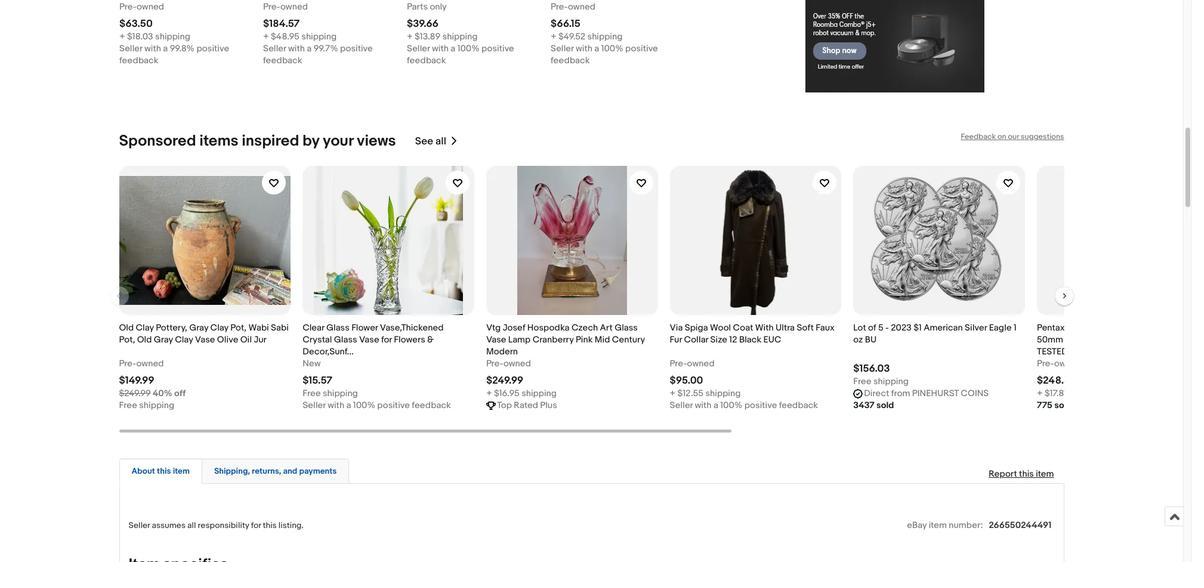 Task type: describe. For each thing, give the bounding box(es) containing it.
pre-owned text field for $184.57
[[263, 1, 308, 13]]

about this item
[[132, 466, 190, 476]]

this for report
[[1019, 469, 1034, 480]]

Seller with a 99.8% positive feedback text field
[[119, 43, 253, 67]]

Free shipping text field
[[854, 376, 909, 388]]

only
[[430, 1, 447, 13]]

collar
[[684, 334, 709, 346]]

see
[[415, 135, 433, 147]]

1 vertical spatial for
[[251, 521, 261, 531]]

0 horizontal spatial free shipping text field
[[119, 400, 174, 412]]

feedback inside pre-owned $95.00 + $12.55 shipping seller with a 100% positive feedback
[[779, 400, 818, 411]]

pre-owned text field for $95.00
[[670, 358, 715, 370]]

$13.89
[[415, 31, 440, 42]]

views
[[357, 132, 396, 151]]

$149.99
[[119, 375, 154, 387]]

pink
[[576, 334, 593, 346]]

+ $16.95 shipping text field
[[486, 388, 557, 400]]

shipping inside pre-owned $66.15 + $49.52 shipping seller with a 100% positive feedback
[[587, 31, 622, 42]]

decor,sunf...
[[303, 346, 354, 358]]

Seller with a 100% positive feedback text field
[[303, 400, 451, 412]]

775
[[1037, 400, 1053, 411]]

clear glass flower vase,thickened crystal glass vase for flowers & decor,sunf... new $15.57 free shipping seller with a 100% positive feedback
[[303, 322, 451, 411]]

See all text field
[[415, 135, 446, 147]]

with for $66.15
[[576, 43, 592, 54]]

euc
[[764, 334, 782, 346]]

jur
[[254, 334, 267, 346]]

shipping inside vtg josef hospodka czech art glass vase lamp cranberry pink mid century modern pre-owned $249.99 + $16.95 shipping
[[522, 388, 557, 399]]

+ $18.03 shipping text field
[[119, 31, 190, 43]]

cranberry
[[533, 334, 574, 346]]

$156.03
[[854, 363, 890, 375]]

report this item
[[989, 469, 1054, 480]]

seller for $63.50
[[119, 43, 142, 54]]

$49.52
[[558, 31, 585, 42]]

pre-owned $184.57 + $48.95 shipping seller with a 99.7% positive feedback
[[263, 1, 375, 66]]

mid
[[595, 334, 610, 346]]

american
[[924, 322, 963, 334]]

pentax k1000 35mm slr film camera  pre-owned $248.89 + $17.87 shipping 775 sold
[[1037, 322, 1193, 411]]

$95.00
[[670, 375, 703, 387]]

$184.57
[[263, 18, 299, 30]]

clear
[[303, 322, 324, 334]]

1 vertical spatial all
[[187, 521, 196, 531]]

parts only $39.66 + $13.89 shipping seller with a 100% positive feedback
[[407, 1, 516, 66]]

pre- for $184.57
[[263, 1, 280, 13]]

payments
[[299, 466, 337, 476]]

266550244491
[[989, 520, 1052, 531]]

sold inside text field
[[877, 400, 894, 411]]

+ $48.95 shipping text field
[[263, 31, 336, 43]]

sabi
[[271, 322, 289, 334]]

$66.15 text field
[[551, 18, 580, 30]]

seller inside clear glass flower vase,thickened crystal glass vase for flowers & decor,sunf... new $15.57 free shipping seller with a 100% positive feedback
[[303, 400, 326, 411]]

off
[[174, 388, 186, 399]]

previous price $249.99 40% off text field
[[119, 388, 186, 400]]

a inside clear glass flower vase,thickened crystal glass vase for flowers & decor,sunf... new $15.57 free shipping seller with a 100% positive feedback
[[346, 400, 351, 411]]

pre- for $63.50
[[119, 1, 136, 13]]

pre- for $95.00
[[670, 358, 687, 370]]

100% for $39.66
[[457, 43, 479, 54]]

vtg josef hospodka czech art glass vase lamp cranberry pink mid century modern pre-owned $249.99 + $16.95 shipping
[[486, 322, 645, 399]]

seller with a 100% positive feedback text field for $39.66
[[407, 43, 541, 67]]

$15.57 text field
[[303, 375, 332, 387]]

via
[[670, 322, 683, 334]]

hospodka
[[527, 322, 570, 334]]

$248.89
[[1037, 375, 1076, 387]]

+ inside pentax k1000 35mm slr film camera  pre-owned $248.89 + $17.87 shipping 775 sold
[[1037, 388, 1043, 399]]

number:
[[949, 520, 983, 531]]

flowers
[[394, 334, 425, 346]]

oz
[[854, 334, 863, 346]]

lot of 5 - 2023 $1 american silver eagle 1 oz bu
[[854, 322, 1017, 346]]

+ for $39.66
[[407, 31, 413, 42]]

feedback on our suggestions link
[[961, 132, 1064, 142]]

pre-owned $95.00 + $12.55 shipping seller with a 100% positive feedback
[[670, 358, 818, 411]]

flower
[[352, 322, 378, 334]]

seller with a 100% positive feedback text field for $66.15
[[551, 43, 685, 67]]

with inside clear glass flower vase,thickened crystal glass vase for flowers & decor,sunf... new $15.57 free shipping seller with a 100% positive feedback
[[328, 400, 344, 411]]

ebay item number: 266550244491
[[907, 520, 1052, 531]]

1 horizontal spatial free shipping text field
[[303, 388, 358, 400]]

-
[[886, 322, 889, 334]]

owned inside pentax k1000 35mm slr film camera  pre-owned $248.89 + $17.87 shipping 775 sold
[[1055, 358, 1082, 370]]

pre- for $66.15
[[551, 1, 568, 13]]

art
[[600, 322, 613, 334]]

seller for $95.00
[[670, 400, 693, 411]]

see all link
[[415, 132, 458, 151]]

soft
[[797, 322, 814, 334]]

seller assumes all responsibility for this listing.
[[129, 521, 304, 531]]

vtg
[[486, 322, 501, 334]]

+ for $66.15
[[551, 31, 556, 42]]

ultra
[[776, 322, 795, 334]]

$249.99 inside vtg josef hospodka czech art glass vase lamp cranberry pink mid century modern pre-owned $249.99 + $16.95 shipping
[[486, 375, 524, 387]]

feedback for $66.15
[[551, 55, 590, 66]]

positive for $39.66
[[481, 43, 514, 54]]

$95.00 text field
[[670, 375, 703, 387]]

size
[[711, 334, 728, 346]]

with for $184.57
[[288, 43, 305, 54]]

Top Rated Plus text field
[[497, 400, 557, 412]]

feedback for $63.50
[[119, 55, 158, 66]]

inspired
[[242, 132, 299, 151]]

about this item button
[[132, 466, 190, 477]]

of
[[868, 322, 877, 334]]

$156.03 text field
[[854, 363, 890, 375]]

a for $184.57
[[307, 43, 311, 54]]

shipping inside parts only $39.66 + $13.89 shipping seller with a 100% positive feedback
[[442, 31, 477, 42]]

3437
[[854, 400, 875, 411]]

seller with a 100% positive feedback text field down $12.55
[[670, 400, 818, 412]]

top rated plus
[[497, 400, 557, 411]]

pre- inside vtg josef hospodka czech art glass vase lamp cranberry pink mid century modern pre-owned $249.99 + $16.95 shipping
[[486, 358, 504, 370]]

shipping inside clear glass flower vase,thickened crystal glass vase for flowers & decor,sunf... new $15.57 free shipping seller with a 100% positive feedback
[[323, 388, 358, 399]]

100% for $95.00
[[721, 400, 743, 411]]

eagle
[[989, 322, 1012, 334]]

Parts only text field
[[407, 1, 447, 13]]

&
[[427, 334, 434, 346]]

shipping inside pre-owned $149.99 $249.99 40% off free shipping
[[139, 400, 174, 411]]

owned for $184.57
[[280, 1, 308, 13]]

shipping inside the $156.03 free shipping
[[874, 376, 909, 388]]

shipping inside pre-owned $63.50 + $18.03 shipping seller with a 99.8% positive feedback
[[155, 31, 190, 42]]

on
[[998, 132, 1007, 142]]

$1
[[914, 322, 922, 334]]

with for $39.66
[[432, 43, 449, 54]]

$249.99 inside pre-owned $149.99 $249.99 40% off free shipping
[[119, 388, 151, 399]]

owned for $149.99
[[136, 358, 164, 370]]

$39.66 text field
[[407, 18, 438, 30]]

pre- for $149.99
[[119, 358, 136, 370]]

100% for $66.15
[[601, 43, 623, 54]]

0 vertical spatial old
[[119, 322, 134, 334]]

12
[[730, 334, 737, 346]]

this for about
[[157, 466, 171, 476]]

positive for $66.15
[[625, 43, 658, 54]]

$156.03 free shipping
[[854, 363, 909, 388]]

pre-owned $149.99 $249.99 40% off free shipping
[[119, 358, 186, 411]]

feedback inside clear glass flower vase,thickened crystal glass vase for flowers & decor,sunf... new $15.57 free shipping seller with a 100% positive feedback
[[412, 400, 451, 411]]

free inside pre-owned $149.99 $249.99 40% off free shipping
[[119, 400, 137, 411]]

seller left assumes
[[129, 521, 150, 531]]

1 horizontal spatial gray
[[189, 322, 208, 334]]

item for about this item
[[173, 466, 190, 476]]

modern
[[486, 346, 518, 358]]

pre-owned $63.50 + $18.03 shipping seller with a 99.8% positive feedback
[[119, 1, 231, 66]]

seller for $66.15
[[551, 43, 574, 54]]

k1000
[[1067, 322, 1093, 334]]

coat
[[733, 322, 753, 334]]

40%
[[153, 388, 172, 399]]

slr
[[1122, 322, 1138, 334]]



Task type: locate. For each thing, give the bounding box(es) containing it.
pre-owned text field up $63.50
[[119, 1, 164, 13]]

1 horizontal spatial all
[[436, 135, 446, 147]]

pre- up $149.99 at the left of the page
[[119, 358, 136, 370]]

+ for $63.50
[[119, 31, 125, 42]]

99.8%
[[170, 43, 194, 54]]

2 horizontal spatial item
[[1036, 469, 1054, 480]]

positive for $63.50
[[196, 43, 229, 54]]

seller inside parts only $39.66 + $13.89 shipping seller with a 100% positive feedback
[[407, 43, 430, 54]]

0 horizontal spatial pre-owned text field
[[119, 358, 164, 370]]

lot
[[854, 322, 866, 334]]

+ left '$16.95'
[[486, 388, 492, 399]]

sold down direct in the right of the page
[[877, 400, 894, 411]]

vase inside vtg josef hospodka czech art glass vase lamp cranberry pink mid century modern pre-owned $249.99 + $16.95 shipping
[[486, 334, 506, 346]]

free shipping text field down 40%
[[119, 400, 174, 412]]

1 horizontal spatial this
[[263, 521, 277, 531]]

glass for $15.57
[[334, 334, 357, 346]]

vase left olive
[[195, 334, 215, 346]]

shipping inside pre-owned $184.57 + $48.95 shipping seller with a 99.7% positive feedback
[[301, 31, 336, 42]]

with down $13.89
[[432, 43, 449, 54]]

pre-owned text field for $63.50
[[119, 1, 164, 13]]

+ left $12.55
[[670, 388, 676, 399]]

0 horizontal spatial pot,
[[119, 334, 135, 346]]

film
[[1140, 322, 1157, 334]]

for inside clear glass flower vase,thickened crystal glass vase for flowers & decor,sunf... new $15.57 free shipping seller with a 100% positive feedback
[[381, 334, 392, 346]]

pre-
[[119, 1, 136, 13], [263, 1, 280, 13], [551, 1, 568, 13], [119, 358, 136, 370], [486, 358, 504, 370], [670, 358, 687, 370], [1037, 358, 1055, 370]]

camera
[[1159, 322, 1191, 334]]

free inside clear glass flower vase,thickened crystal glass vase for flowers & decor,sunf... new $15.57 free shipping seller with a 100% positive feedback
[[303, 388, 321, 399]]

1 horizontal spatial vase
[[359, 334, 379, 346]]

+ left $13.89
[[407, 31, 413, 42]]

New text field
[[303, 358, 321, 370]]

new
[[303, 358, 321, 370]]

0 horizontal spatial this
[[157, 466, 171, 476]]

old
[[119, 322, 134, 334], [137, 334, 152, 346]]

from
[[892, 388, 910, 399]]

100%
[[457, 43, 479, 54], [601, 43, 623, 54], [353, 400, 375, 411], [721, 400, 743, 411]]

Pre-owned text field
[[263, 1, 308, 13], [119, 358, 164, 370], [670, 358, 715, 370]]

old clay pottery, gray clay pot, wabi sabi pot, old gray clay vase olive oil jur
[[119, 322, 289, 346]]

1 vertical spatial $249.99
[[119, 388, 151, 399]]

pentax
[[1037, 322, 1065, 334]]

pre-owned text field up $184.57 text box
[[263, 1, 308, 13]]

0 horizontal spatial old
[[119, 322, 134, 334]]

1 horizontal spatial free
[[303, 388, 321, 399]]

0 horizontal spatial vase
[[195, 334, 215, 346]]

100% inside pre-owned $95.00 + $12.55 shipping seller with a 100% positive feedback
[[721, 400, 743, 411]]

positive inside pre-owned $95.00 + $12.55 shipping seller with a 100% positive feedback
[[745, 400, 777, 411]]

a inside parts only $39.66 + $13.89 shipping seller with a 100% positive feedback
[[451, 43, 455, 54]]

feedback
[[119, 55, 158, 66], [263, 55, 302, 66], [407, 55, 446, 66], [551, 55, 590, 66], [412, 400, 451, 411], [779, 400, 818, 411]]

top
[[497, 400, 512, 411]]

1 horizontal spatial clay
[[175, 334, 193, 346]]

0 horizontal spatial $249.99
[[119, 388, 151, 399]]

silver
[[965, 322, 987, 334]]

owned up $95.00 text field
[[687, 358, 715, 370]]

and
[[283, 466, 297, 476]]

$16.95
[[494, 388, 520, 399]]

seller for $184.57
[[263, 43, 286, 54]]

old left pottery,
[[119, 322, 134, 334]]

owned up $248.89 text field
[[1055, 358, 1082, 370]]

with for $63.50
[[144, 43, 161, 54]]

century
[[612, 334, 645, 346]]

sold
[[877, 400, 894, 411], [1055, 400, 1072, 411]]

owned inside pre-owned $63.50 + $18.03 shipping seller with a 99.8% positive feedback
[[136, 1, 164, 13]]

pre- up $63.50 text box
[[119, 1, 136, 13]]

shipping inside pentax k1000 35mm slr film camera  pre-owned $248.89 + $17.87 shipping 775 sold
[[1071, 388, 1106, 399]]

+ for $184.57
[[263, 31, 269, 42]]

seller with a 100% positive feedback text field down the $49.52
[[551, 43, 685, 67]]

0 horizontal spatial item
[[173, 466, 190, 476]]

+ left $18.03
[[119, 31, 125, 42]]

+ up 775
[[1037, 388, 1043, 399]]

sold down $17.87
[[1055, 400, 1072, 411]]

listing.
[[279, 521, 304, 531]]

shipping inside pre-owned $95.00 + $12.55 shipping seller with a 100% positive feedback
[[706, 388, 741, 399]]

seller down $13.89
[[407, 43, 430, 54]]

1 horizontal spatial for
[[381, 334, 392, 346]]

black
[[739, 334, 762, 346]]

pre- inside pre-owned $66.15 + $49.52 shipping seller with a 100% positive feedback
[[551, 1, 568, 13]]

0 horizontal spatial clay
[[136, 322, 154, 334]]

$39.66
[[407, 18, 438, 30]]

this inside about this item button
[[157, 466, 171, 476]]

owned inside vtg josef hospodka czech art glass vase lamp cranberry pink mid century modern pre-owned $249.99 + $16.95 shipping
[[504, 358, 531, 370]]

1 vertical spatial pot,
[[119, 334, 135, 346]]

seller inside pre-owned $184.57 + $48.95 shipping seller with a 99.7% positive feedback
[[263, 43, 286, 54]]

clay up olive
[[210, 322, 229, 334]]

owned down modern
[[504, 358, 531, 370]]

advertisement region
[[805, 0, 985, 93]]

+ for $95.00
[[670, 388, 676, 399]]

pre-owned text field for $66.15
[[551, 1, 595, 13]]

glass up crystal
[[326, 322, 350, 334]]

Pre-owned text field
[[119, 1, 164, 13], [551, 1, 595, 13], [486, 358, 531, 370], [1037, 358, 1082, 370]]

2 horizontal spatial vase
[[486, 334, 506, 346]]

with down the $49.52
[[576, 43, 592, 54]]

pre-owned text field down modern
[[486, 358, 531, 370]]

pre- up $66.15
[[551, 1, 568, 13]]

pre-owned text field up $66.15
[[551, 1, 595, 13]]

a inside pre-owned $66.15 + $49.52 shipping seller with a 100% positive feedback
[[594, 43, 599, 54]]

0 vertical spatial free
[[854, 376, 872, 388]]

pre-owned text field for $248.89
[[1037, 358, 1082, 370]]

sponsored items inspired by your views
[[119, 132, 396, 151]]

+
[[119, 31, 125, 42], [263, 31, 269, 42], [407, 31, 413, 42], [551, 31, 556, 42], [486, 388, 492, 399], [670, 388, 676, 399], [1037, 388, 1043, 399]]

2 sold from the left
[[1055, 400, 1072, 411]]

a inside pre-owned $63.50 + $18.03 shipping seller with a 99.8% positive feedback
[[163, 43, 168, 54]]

seller down $15.57 text box on the bottom left of the page
[[303, 400, 326, 411]]

pot, up $149.99 text field
[[119, 334, 135, 346]]

vase for $15.57
[[359, 334, 379, 346]]

owned up $66.15
[[568, 1, 595, 13]]

positive inside clear glass flower vase,thickened crystal glass vase for flowers & decor,sunf... new $15.57 free shipping seller with a 100% positive feedback
[[377, 400, 410, 411]]

5
[[878, 322, 884, 334]]

wool
[[710, 322, 731, 334]]

pre- inside pre-owned $184.57 + $48.95 shipping seller with a 99.7% positive feedback
[[263, 1, 280, 13]]

$149.99 text field
[[119, 375, 154, 387]]

3 vase from the left
[[486, 334, 506, 346]]

+ $17.87 shipping text field
[[1037, 388, 1106, 400]]

vase for modern
[[486, 334, 506, 346]]

$249.99
[[486, 375, 524, 387], [119, 388, 151, 399]]

with inside pre-owned $66.15 + $49.52 shipping seller with a 100% positive feedback
[[576, 43, 592, 54]]

0 vertical spatial all
[[436, 135, 446, 147]]

shipping, returns, and payments button
[[214, 466, 337, 477]]

1 horizontal spatial pot,
[[231, 322, 247, 334]]

with down $18.03
[[144, 43, 161, 54]]

seller inside pre-owned $66.15 + $49.52 shipping seller with a 100% positive feedback
[[551, 43, 574, 54]]

vase inside clear glass flower vase,thickened crystal glass vase for flowers & decor,sunf... new $15.57 free shipping seller with a 100% positive feedback
[[359, 334, 379, 346]]

+ inside pre-owned $66.15 + $49.52 shipping seller with a 100% positive feedback
[[551, 31, 556, 42]]

$48.95
[[271, 31, 299, 42]]

100% inside pre-owned $66.15 + $49.52 shipping seller with a 100% positive feedback
[[601, 43, 623, 54]]

this right about
[[157, 466, 171, 476]]

feedback inside pre-owned $63.50 + $18.03 shipping seller with a 99.8% positive feedback
[[119, 55, 158, 66]]

pre- inside pre-owned $95.00 + $12.55 shipping seller with a 100% positive feedback
[[670, 358, 687, 370]]

owned for $66.15
[[568, 1, 595, 13]]

vase down flower
[[359, 334, 379, 346]]

oil
[[240, 334, 252, 346]]

items
[[200, 132, 238, 151]]

item for report this item
[[1036, 469, 1054, 480]]

+ $13.89 shipping text field
[[407, 31, 477, 43]]

seller down $48.95
[[263, 43, 286, 54]]

pre-owned text field up $149.99 at the left of the page
[[119, 358, 164, 370]]

vase inside old clay pottery, gray clay pot, wabi sabi pot, old gray clay vase olive oil jur
[[195, 334, 215, 346]]

item right about
[[173, 466, 190, 476]]

0 horizontal spatial gray
[[154, 334, 173, 346]]

positive inside pre-owned $184.57 + $48.95 shipping seller with a 99.7% positive feedback
[[340, 43, 373, 54]]

shipping right $13.89
[[442, 31, 477, 42]]

seller inside pre-owned $63.50 + $18.03 shipping seller with a 99.8% positive feedback
[[119, 43, 142, 54]]

feedback for $39.66
[[407, 55, 446, 66]]

all
[[436, 135, 446, 147], [187, 521, 196, 531]]

0 horizontal spatial free
[[119, 400, 137, 411]]

$12.55
[[678, 388, 704, 399]]

with inside pre-owned $184.57 + $48.95 shipping seller with a 99.7% positive feedback
[[288, 43, 305, 54]]

owned up $149.99 at the left of the page
[[136, 358, 164, 370]]

2 horizontal spatial free
[[854, 376, 872, 388]]

pottery,
[[156, 322, 187, 334]]

item inside button
[[173, 466, 190, 476]]

faux
[[816, 322, 835, 334]]

all right assumes
[[187, 521, 196, 531]]

pre- inside pentax k1000 35mm slr film camera  pre-owned $248.89 + $17.87 shipping 775 sold
[[1037, 358, 1055, 370]]

shipping down 40%
[[139, 400, 174, 411]]

0 vertical spatial $249.99
[[486, 375, 524, 387]]

with inside parts only $39.66 + $13.89 shipping seller with a 100% positive feedback
[[432, 43, 449, 54]]

this right report
[[1019, 469, 1034, 480]]

pre- up $184.57 text box
[[263, 1, 280, 13]]

vase
[[195, 334, 215, 346], [359, 334, 379, 346], [486, 334, 506, 346]]

owned inside pre-owned $95.00 + $12.55 shipping seller with a 100% positive feedback
[[687, 358, 715, 370]]

pinehurst
[[912, 388, 959, 399]]

pot, up oil
[[231, 322, 247, 334]]

$63.50
[[119, 18, 152, 30]]

pre-owned text field up $95.00 text field
[[670, 358, 715, 370]]

with down $48.95
[[288, 43, 305, 54]]

pre- inside pre-owned $63.50 + $18.03 shipping seller with a 99.8% positive feedback
[[119, 1, 136, 13]]

shipping down $15.57
[[323, 388, 358, 399]]

for right responsibility
[[251, 521, 261, 531]]

seller down $18.03
[[119, 43, 142, 54]]

owned up $63.50
[[136, 1, 164, 13]]

Seller with a 100% positive feedback text field
[[407, 43, 541, 67], [551, 43, 685, 67], [670, 400, 818, 412]]

+ inside pre-owned $184.57 + $48.95 shipping seller with a 99.7% positive feedback
[[263, 31, 269, 42]]

1 horizontal spatial item
[[929, 520, 947, 531]]

$18.03
[[127, 31, 153, 42]]

sponsored
[[119, 132, 196, 151]]

pot,
[[231, 322, 247, 334], [119, 334, 135, 346]]

1 horizontal spatial sold
[[1055, 400, 1072, 411]]

775 sold text field
[[1037, 400, 1072, 412]]

$248.89 text field
[[1037, 375, 1076, 387]]

bu
[[865, 334, 877, 346]]

your
[[323, 132, 354, 151]]

1 horizontal spatial pre-owned text field
[[263, 1, 308, 13]]

report this item link
[[983, 463, 1060, 486]]

3437 sold
[[854, 400, 894, 411]]

free inside the $156.03 free shipping
[[854, 376, 872, 388]]

josef
[[503, 322, 525, 334]]

with
[[755, 322, 774, 334]]

returns,
[[252, 466, 281, 476]]

$66.15
[[551, 18, 580, 30]]

free down $149.99 at the left of the page
[[119, 400, 137, 411]]

+ $12.55 shipping text field
[[670, 388, 741, 400]]

free down $15.57
[[303, 388, 321, 399]]

owned for $95.00
[[687, 358, 715, 370]]

shipping right the $49.52
[[587, 31, 622, 42]]

Seller with a 99.7% positive feedback text field
[[263, 43, 397, 67]]

1 horizontal spatial $249.99
[[486, 375, 524, 387]]

with inside pre-owned $63.50 + $18.03 shipping seller with a 99.8% positive feedback
[[144, 43, 161, 54]]

$249.99 up '$16.95'
[[486, 375, 524, 387]]

glass up century
[[615, 322, 638, 334]]

a for $63.50
[[163, 43, 168, 54]]

0 vertical spatial gray
[[189, 322, 208, 334]]

0 horizontal spatial all
[[187, 521, 196, 531]]

$17.87
[[1045, 388, 1069, 399]]

+ down $66.15
[[551, 31, 556, 42]]

feedback
[[961, 132, 996, 142]]

99.7%
[[313, 43, 338, 54]]

positive inside pre-owned $66.15 + $49.52 shipping seller with a 100% positive feedback
[[625, 43, 658, 54]]

czech
[[572, 322, 598, 334]]

our
[[1008, 132, 1020, 142]]

old up $149.99 at the left of the page
[[137, 334, 152, 346]]

pre- inside pre-owned $149.99 $249.99 40% off free shipping
[[119, 358, 136, 370]]

tab list containing about this item
[[119, 457, 1064, 484]]

seller down the $49.52
[[551, 43, 574, 54]]

2 horizontal spatial pre-owned text field
[[670, 358, 715, 370]]

+ left $48.95
[[263, 31, 269, 42]]

feedback on our suggestions
[[961, 132, 1064, 142]]

owned
[[136, 1, 164, 13], [280, 1, 308, 13], [568, 1, 595, 13], [136, 358, 164, 370], [504, 358, 531, 370], [687, 358, 715, 370], [1055, 358, 1082, 370]]

tab list
[[119, 457, 1064, 484]]

seller down $12.55
[[670, 400, 693, 411]]

100% inside clear glass flower vase,thickened crystal glass vase for flowers & decor,sunf... new $15.57 free shipping seller with a 100% positive feedback
[[353, 400, 375, 411]]

owned for $63.50
[[136, 1, 164, 13]]

$15.57
[[303, 375, 332, 387]]

2 horizontal spatial clay
[[210, 322, 229, 334]]

a inside pre-owned $95.00 + $12.55 shipping seller with a 100% positive feedback
[[714, 400, 719, 411]]

shipping,
[[214, 466, 250, 476]]

+ inside pre-owned $95.00 + $12.55 shipping seller with a 100% positive feedback
[[670, 388, 676, 399]]

positive inside parts only $39.66 + $13.89 shipping seller with a 100% positive feedback
[[481, 43, 514, 54]]

+ inside pre-owned $63.50 + $18.03 shipping seller with a 99.8% positive feedback
[[119, 31, 125, 42]]

direct
[[864, 388, 890, 399]]

pre-owned text field for $149.99
[[119, 358, 164, 370]]

feedback inside pre-owned $66.15 + $49.52 shipping seller with a 100% positive feedback
[[551, 55, 590, 66]]

shipping up 99.8%
[[155, 31, 190, 42]]

glass inside vtg josef hospodka czech art glass vase lamp cranberry pink mid century modern pre-owned $249.99 + $16.95 shipping
[[615, 322, 638, 334]]

owned inside pre-owned $66.15 + $49.52 shipping seller with a 100% positive feedback
[[568, 1, 595, 13]]

2 vase from the left
[[359, 334, 379, 346]]

all right see
[[436, 135, 446, 147]]

with
[[144, 43, 161, 54], [288, 43, 305, 54], [432, 43, 449, 54], [576, 43, 592, 54], [328, 400, 344, 411], [695, 400, 712, 411]]

+ inside parts only $39.66 + $13.89 shipping seller with a 100% positive feedback
[[407, 31, 413, 42]]

free shipping text field down $15.57
[[303, 388, 358, 400]]

with down $12.55
[[695, 400, 712, 411]]

sold inside pentax k1000 35mm slr film camera  pre-owned $248.89 + $17.87 shipping 775 sold
[[1055, 400, 1072, 411]]

2 horizontal spatial this
[[1019, 469, 1034, 480]]

100% inside parts only $39.66 + $13.89 shipping seller with a 100% positive feedback
[[457, 43, 479, 54]]

shipping up from
[[874, 376, 909, 388]]

$63.50 text field
[[119, 18, 152, 30]]

1 vertical spatial free
[[303, 388, 321, 399]]

this left listing.
[[263, 521, 277, 531]]

free down $156.03 text box
[[854, 376, 872, 388]]

clay left pottery,
[[136, 322, 154, 334]]

shipping right $17.87
[[1071, 388, 1106, 399]]

seller inside pre-owned $95.00 + $12.55 shipping seller with a 100% positive feedback
[[670, 400, 693, 411]]

a for $39.66
[[451, 43, 455, 54]]

a
[[163, 43, 168, 54], [307, 43, 311, 54], [451, 43, 455, 54], [594, 43, 599, 54], [346, 400, 351, 411], [714, 400, 719, 411]]

$184.57 text field
[[263, 18, 299, 30]]

positive
[[196, 43, 229, 54], [340, 43, 373, 54], [481, 43, 514, 54], [625, 43, 658, 54], [377, 400, 410, 411], [745, 400, 777, 411]]

0 vertical spatial for
[[381, 334, 392, 346]]

1 sold from the left
[[877, 400, 894, 411]]

olive
[[217, 334, 238, 346]]

pre- up $248.89 text field
[[1037, 358, 1055, 370]]

item right report
[[1036, 469, 1054, 480]]

spiga
[[685, 322, 708, 334]]

positive inside pre-owned $63.50 + $18.03 shipping seller with a 99.8% positive feedback
[[196, 43, 229, 54]]

plus
[[540, 400, 557, 411]]

owned inside pre-owned $149.99 $249.99 40% off free shipping
[[136, 358, 164, 370]]

suggestions
[[1021, 132, 1064, 142]]

seller with a 100% positive feedback text field down $13.89
[[407, 43, 541, 67]]

35mm
[[1095, 322, 1120, 334]]

glass up decor,sunf...
[[334, 334, 357, 346]]

1
[[1014, 322, 1017, 334]]

$249.99 text field
[[486, 375, 524, 387]]

feedback inside pre-owned $184.57 + $48.95 shipping seller with a 99.7% positive feedback
[[263, 55, 302, 66]]

rated
[[514, 400, 538, 411]]

a for $66.15
[[594, 43, 599, 54]]

assumes
[[152, 521, 186, 531]]

parts
[[407, 1, 428, 13]]

gray down pottery,
[[154, 334, 173, 346]]

seller for $39.66
[[407, 43, 430, 54]]

positive for $184.57
[[340, 43, 373, 54]]

+ inside vtg josef hospodka czech art glass vase lamp cranberry pink mid century modern pre-owned $249.99 + $16.95 shipping
[[486, 388, 492, 399]]

shipping, returns, and payments
[[214, 466, 337, 476]]

1 vertical spatial old
[[137, 334, 152, 346]]

shipping right $12.55
[[706, 388, 741, 399]]

a inside pre-owned $184.57 + $48.95 shipping seller with a 99.7% positive feedback
[[307, 43, 311, 54]]

2 vertical spatial free
[[119, 400, 137, 411]]

0 vertical spatial pot,
[[231, 322, 247, 334]]

item right the ebay
[[929, 520, 947, 531]]

for
[[381, 334, 392, 346], [251, 521, 261, 531]]

1 vase from the left
[[195, 334, 215, 346]]

3437 sold text field
[[854, 400, 894, 412]]

feedback for $184.57
[[263, 55, 302, 66]]

0 horizontal spatial for
[[251, 521, 261, 531]]

owned up the $184.57
[[280, 1, 308, 13]]

for left flowers in the bottom of the page
[[381, 334, 392, 346]]

shipping up plus
[[522, 388, 557, 399]]

with inside pre-owned $95.00 + $12.55 shipping seller with a 100% positive feedback
[[695, 400, 712, 411]]

pre-owned text field up $248.89 text field
[[1037, 358, 1082, 370]]

0 horizontal spatial sold
[[877, 400, 894, 411]]

seller
[[119, 43, 142, 54], [263, 43, 286, 54], [407, 43, 430, 54], [551, 43, 574, 54], [303, 400, 326, 411], [670, 400, 693, 411], [129, 521, 150, 531]]

responsibility
[[198, 521, 249, 531]]

Direct from PINEHURST COINS text field
[[864, 388, 989, 400]]

+ $49.52 shipping text field
[[551, 31, 622, 43]]

fur
[[670, 334, 682, 346]]

1 vertical spatial gray
[[154, 334, 173, 346]]

vase,thickened
[[380, 322, 444, 334]]

with down $15.57
[[328, 400, 344, 411]]

this inside report this item link
[[1019, 469, 1034, 480]]

Free shipping text field
[[303, 388, 358, 400], [119, 400, 174, 412]]

owned inside pre-owned $184.57 + $48.95 shipping seller with a 99.7% positive feedback
[[280, 1, 308, 13]]

glass for modern
[[615, 322, 638, 334]]

pre-owned text field for $249.99
[[486, 358, 531, 370]]

pre- up $95.00 text field
[[670, 358, 687, 370]]

clay down pottery,
[[175, 334, 193, 346]]

feedback inside parts only $39.66 + $13.89 shipping seller with a 100% positive feedback
[[407, 55, 446, 66]]

gray right pottery,
[[189, 322, 208, 334]]

this
[[157, 466, 171, 476], [1019, 469, 1034, 480], [263, 521, 277, 531]]

shipping up 99.7%
[[301, 31, 336, 42]]

vase down the vtg
[[486, 334, 506, 346]]

pre- down modern
[[486, 358, 504, 370]]

1 horizontal spatial old
[[137, 334, 152, 346]]

$249.99 down $149.99 at the left of the page
[[119, 388, 151, 399]]

by
[[303, 132, 320, 151]]



Task type: vqa. For each thing, say whether or not it's contained in the screenshot.


